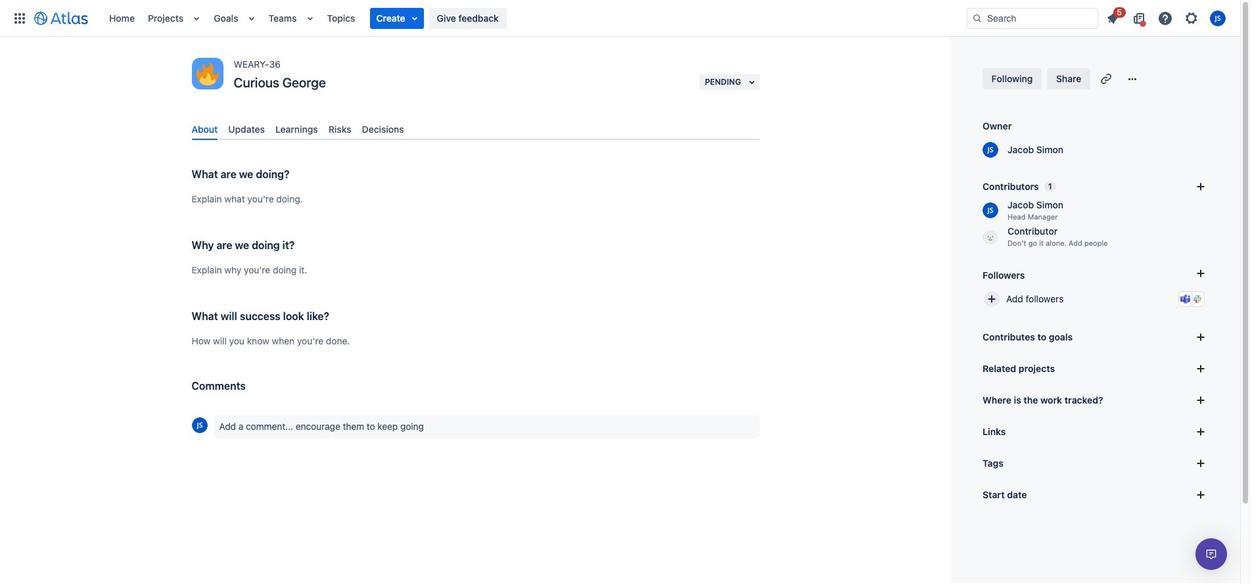 Task type: vqa. For each thing, say whether or not it's contained in the screenshot.
Add team or contributors image
yes



Task type: locate. For each thing, give the bounding box(es) containing it.
0 horizontal spatial list item
[[370, 8, 424, 29]]

1 horizontal spatial list
[[1101, 5, 1233, 29]]

list item
[[1101, 5, 1126, 29], [370, 8, 424, 29]]

None search field
[[967, 8, 1099, 29]]

add a follower image
[[1193, 266, 1209, 281]]

msteams logo showing  channels are connected to this project image
[[1181, 294, 1191, 304]]

tab list
[[186, 118, 765, 140]]

1 horizontal spatial list item
[[1101, 5, 1126, 29]]

banner
[[0, 0, 1241, 37]]

list
[[103, 0, 967, 36], [1101, 5, 1233, 29]]



Task type: describe. For each thing, give the bounding box(es) containing it.
search image
[[972, 13, 983, 23]]

settings image
[[1184, 10, 1200, 26]]

list item inside list
[[370, 8, 424, 29]]

help image
[[1158, 10, 1173, 26]]

add follower image
[[984, 291, 1000, 307]]

notifications image
[[1105, 10, 1121, 26]]

add team or contributors image
[[1193, 179, 1209, 195]]

top element
[[8, 0, 967, 36]]

account image
[[1210, 10, 1226, 26]]

switch to... image
[[12, 10, 28, 26]]

slack logo showing nan channels are connected to this project image
[[1193, 294, 1203, 304]]

0 horizontal spatial list
[[103, 0, 967, 36]]

Search field
[[967, 8, 1099, 29]]



